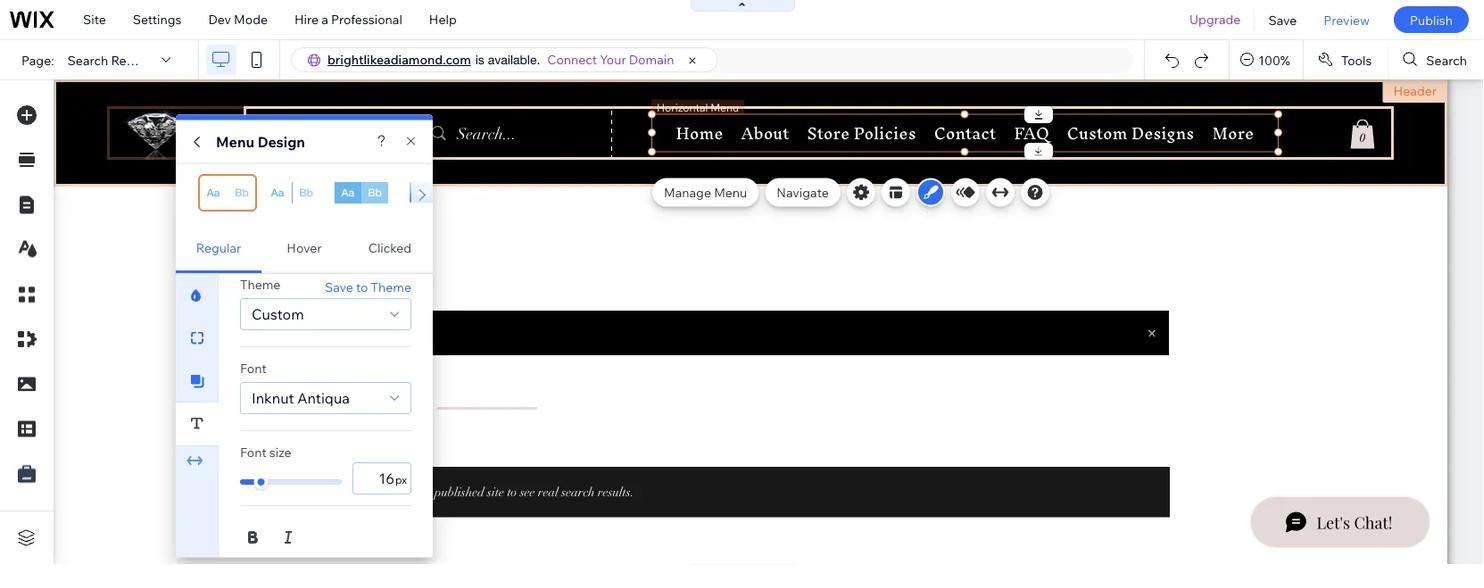 Task type: locate. For each thing, give the bounding box(es) containing it.
1 search from the left
[[67, 52, 108, 68]]

search inside button
[[1427, 52, 1468, 68]]

2 search from the left
[[1427, 52, 1468, 68]]

100% button
[[1230, 40, 1303, 79]]

save
[[1269, 12, 1297, 27], [325, 279, 353, 294]]

your
[[600, 52, 626, 67]]

save to theme
[[325, 279, 412, 294]]

search results
[[67, 52, 154, 68]]

a
[[322, 12, 328, 27]]

preview
[[1324, 12, 1370, 27]]

search down publish
[[1427, 52, 1468, 68]]

save for save
[[1269, 12, 1297, 27]]

is
[[476, 52, 485, 67]]

search down site
[[67, 52, 108, 68]]

save inside button
[[1269, 12, 1297, 27]]

1 horizontal spatial menu
[[714, 184, 748, 200]]

header
[[1394, 83, 1437, 99]]

0 horizontal spatial menu
[[216, 133, 255, 150]]

manage
[[664, 184, 711, 200]]

0 horizontal spatial search
[[67, 52, 108, 68]]

font
[[240, 360, 267, 376], [240, 444, 267, 460]]

hire a professional
[[295, 12, 402, 27]]

search button
[[1389, 40, 1484, 79]]

publish button
[[1394, 6, 1469, 33]]

publish
[[1410, 12, 1453, 27]]

size
[[269, 444, 292, 460]]

font left size
[[240, 444, 267, 460]]

0 vertical spatial menu
[[216, 133, 255, 150]]

1 vertical spatial font
[[240, 444, 267, 460]]

menu right manage
[[714, 184, 748, 200]]

font for font
[[240, 360, 267, 376]]

available.
[[488, 52, 540, 67]]

theme
[[240, 276, 281, 292], [371, 279, 412, 294]]

brightlikeadiamond.com
[[328, 52, 471, 67]]

menu up column
[[216, 133, 255, 150]]

professional
[[331, 12, 402, 27]]

inknut
[[252, 389, 294, 407]]

1 font from the top
[[240, 360, 267, 376]]

0 vertical spatial font
[[240, 360, 267, 376]]

column
[[249, 161, 288, 175]]

None text field
[[353, 462, 412, 494]]

save left to
[[325, 279, 353, 294]]

connect
[[548, 52, 597, 67]]

theme up custom
[[240, 276, 281, 292]]

theme right to
[[371, 279, 412, 294]]

design
[[258, 133, 305, 150]]

1 horizontal spatial save
[[1269, 12, 1297, 27]]

help
[[429, 12, 457, 27]]

dev mode
[[208, 12, 268, 27]]

1 horizontal spatial theme
[[371, 279, 412, 294]]

0 vertical spatial save
[[1269, 12, 1297, 27]]

font up inknut
[[240, 360, 267, 376]]

search
[[67, 52, 108, 68], [1427, 52, 1468, 68]]

1 horizontal spatial search
[[1427, 52, 1468, 68]]

hire
[[295, 12, 319, 27]]

1 vertical spatial menu
[[714, 184, 748, 200]]

save up 100% at the right
[[1269, 12, 1297, 27]]

0 horizontal spatial save
[[325, 279, 353, 294]]

site
[[83, 12, 106, 27]]

2 font from the top
[[240, 444, 267, 460]]

search for search
[[1427, 52, 1468, 68]]

1 vertical spatial save
[[325, 279, 353, 294]]

menu
[[216, 133, 255, 150], [714, 184, 748, 200]]



Task type: vqa. For each thing, say whether or not it's contained in the screenshot.
OFF
no



Task type: describe. For each thing, give the bounding box(es) containing it.
100%
[[1259, 52, 1291, 68]]

domain
[[629, 52, 674, 67]]

tools
[[1342, 52, 1372, 68]]

search for search results
[[67, 52, 108, 68]]

hover
[[287, 239, 322, 255]]

inknut antiqua
[[252, 389, 350, 407]]

results
[[111, 52, 154, 68]]

dev
[[208, 12, 231, 27]]

manage menu
[[664, 184, 748, 200]]

preview button
[[1311, 0, 1384, 39]]

antiqua
[[297, 389, 350, 407]]

font for font size
[[240, 444, 267, 460]]

to
[[356, 279, 368, 294]]

regular
[[196, 239, 241, 255]]

menu design
[[216, 133, 305, 150]]

0 horizontal spatial theme
[[240, 276, 281, 292]]

font size
[[240, 444, 292, 460]]

settings
[[133, 12, 182, 27]]

navigate
[[777, 184, 829, 200]]

custom
[[252, 305, 304, 323]]

mode
[[234, 12, 268, 27]]

tools button
[[1304, 40, 1388, 79]]

column 2
[[249, 161, 296, 175]]

2
[[291, 161, 296, 175]]

clicked
[[369, 239, 412, 255]]

upgrade
[[1190, 12, 1241, 27]]

save for save to theme
[[325, 279, 353, 294]]

save button
[[1256, 0, 1311, 39]]

is available. connect your domain
[[476, 52, 674, 67]]



